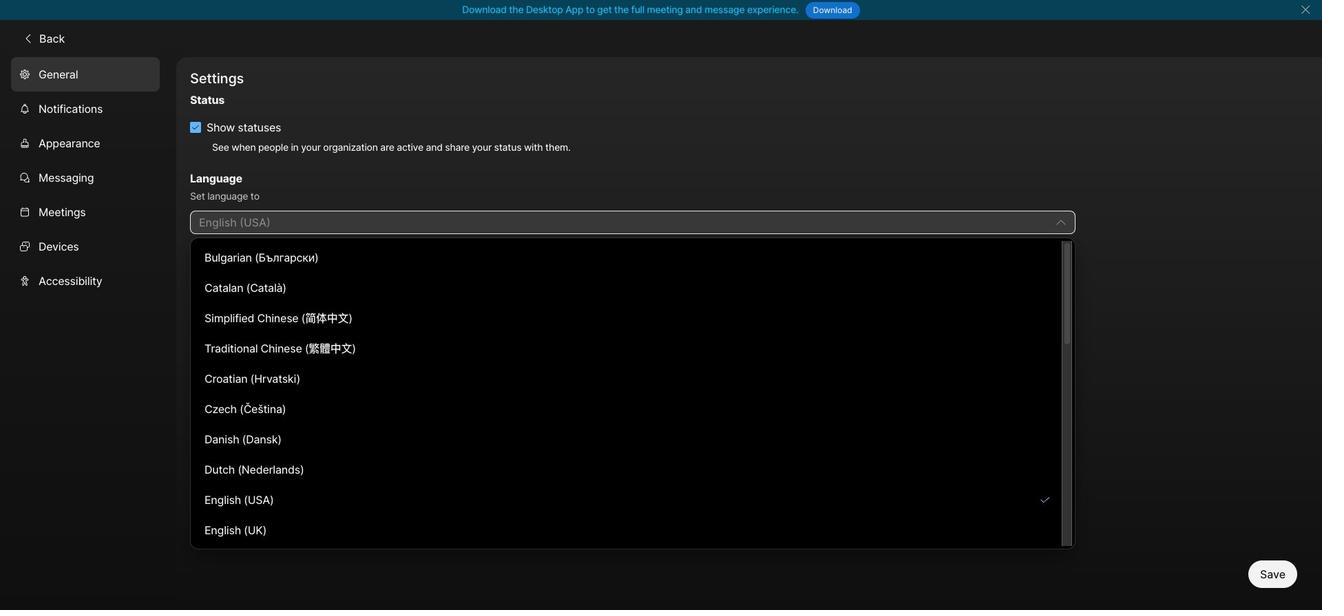 Task type: describe. For each thing, give the bounding box(es) containing it.
settings navigation
[[0, 57, 176, 610]]

appearance tab
[[11, 126, 160, 160]]

devices tab
[[11, 229, 160, 264]]



Task type: locate. For each thing, give the bounding box(es) containing it.
messaging tab
[[11, 160, 160, 195]]

accessibility tab
[[11, 264, 160, 298]]

option
[[196, 486, 1060, 514]]

meetings tab
[[11, 195, 160, 229]]

notifications tab
[[11, 91, 160, 126]]

general tab
[[11, 57, 160, 91]]

list box
[[194, 241, 1073, 546]]

cancel_16 image
[[1301, 4, 1312, 15]]



Task type: vqa. For each thing, say whether or not it's contained in the screenshot.
Notifications 'tab'
yes



